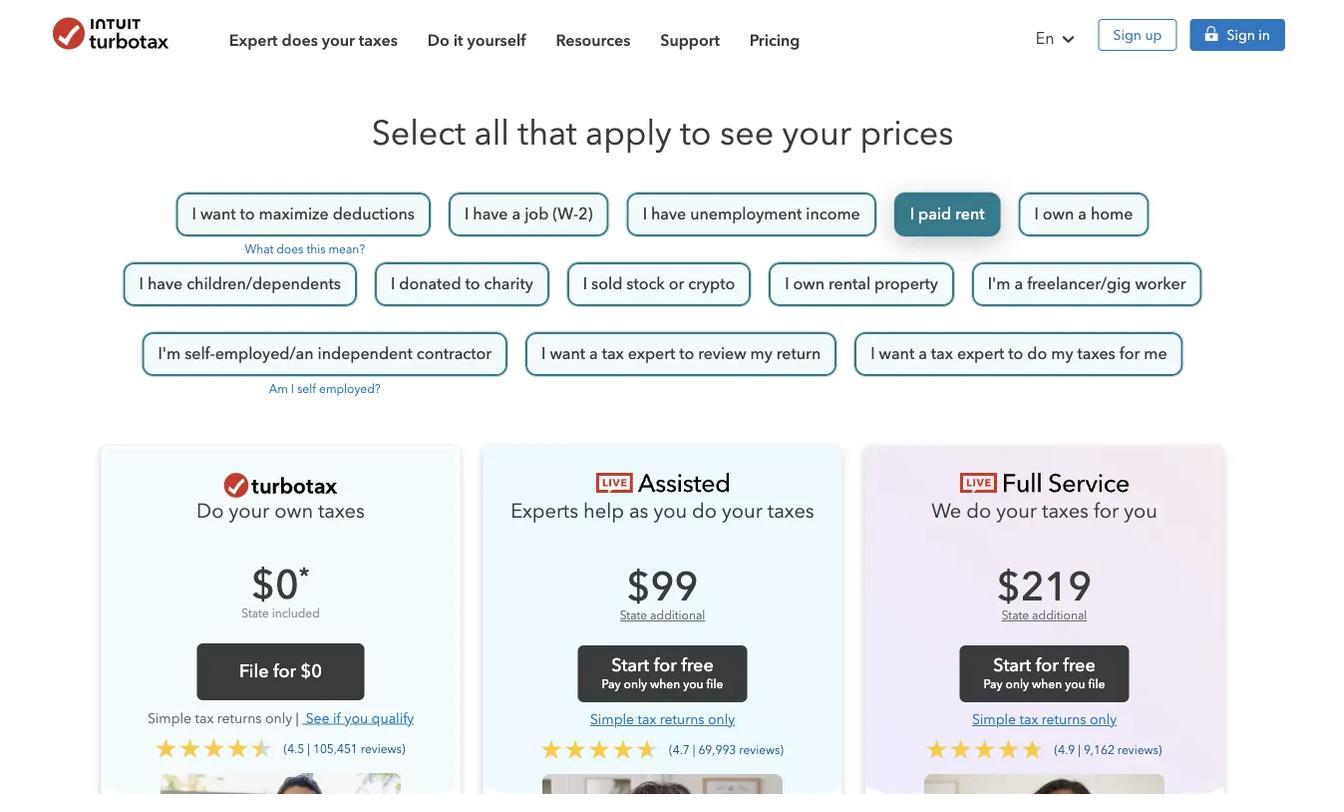 Task type: vqa. For each thing, say whether or not it's contained in the screenshot.
Simple tax returns only associated with 219
yes



Task type: locate. For each thing, give the bounding box(es) containing it.
simple tax returns only up (4.7 | 69,993 reviews) button
[[590, 710, 735, 729]]

start for 219
[[994, 653, 1032, 677]]

see
[[306, 709, 330, 728]]

additional inside $ 219 state additional
[[1033, 608, 1088, 624]]

$
[[252, 558, 275, 612], [627, 560, 651, 615], [997, 560, 1021, 615]]

reviews) inside button
[[361, 741, 405, 757]]

1 vertical spatial do
[[197, 498, 224, 525]]

1 pay from the left
[[602, 676, 621, 693]]

(4.7 | 69,993 reviews) button
[[530, 739, 784, 759]]

1 free from the left
[[682, 653, 714, 677]]

does right expert
[[282, 30, 318, 49]]

pay for 219
[[984, 676, 1003, 693]]

$ left *
[[252, 558, 275, 612]]

2 horizontal spatial returns
[[1042, 710, 1087, 729]]

when for 219
[[1033, 676, 1063, 693]]

simple tax returns only | see if you qualify
[[148, 709, 414, 728]]

$ 99 state additional
[[620, 560, 706, 624]]

2 sign from the left
[[1228, 26, 1256, 43]]

does left this
[[277, 241, 304, 258]]

start for free pay only when you file
[[602, 653, 724, 693], [984, 653, 1106, 693]]

2 horizontal spatial simple
[[973, 710, 1017, 729]]

taxes inside "link"
[[359, 30, 398, 49]]

only up (4.5 | 105,451 reviews) button at bottom left
[[265, 709, 292, 728]]

1 horizontal spatial state
[[620, 608, 648, 624]]

1 horizontal spatial start
[[994, 653, 1032, 677]]

simple tax returns only
[[590, 710, 735, 729], [973, 710, 1117, 729]]

2 start from the left
[[994, 653, 1032, 677]]

0 horizontal spatial when
[[650, 676, 681, 693]]

your inside "link"
[[322, 30, 355, 49]]

0 horizontal spatial returns
[[217, 709, 262, 728]]

state included
[[242, 605, 320, 622]]

2 file from the left
[[1089, 676, 1106, 693]]

for
[[1094, 498, 1120, 525], [654, 653, 677, 677], [1036, 653, 1059, 677], [273, 659, 296, 684]]

1 horizontal spatial simple
[[590, 710, 635, 729]]

0 horizontal spatial sign
[[1114, 26, 1142, 43]]

(4.9 | 9,162 reviews)
[[1055, 742, 1163, 758]]

0 horizontal spatial state
[[242, 605, 269, 622]]

does inside "link"
[[282, 30, 318, 49]]

0 horizontal spatial additional
[[651, 608, 706, 624]]

sign
[[1114, 26, 1142, 43], [1228, 26, 1256, 43]]

tax for 99
[[638, 710, 657, 729]]

en button
[[1024, 0, 1091, 71]]

2 state additional button from the left
[[1002, 608, 1088, 624]]

simple tax returns only button for 219
[[973, 710, 1117, 729]]

(4.5
[[284, 741, 305, 757]]

in
[[1259, 26, 1271, 43]]

for inside file for $0 "button"
[[273, 659, 296, 684]]

free down $ 219 state additional
[[1064, 653, 1096, 677]]

start for free pay only when you file up (4.9 | 9,162 reviews) button
[[984, 653, 1106, 693]]

(4.9 | 9,162 reviews) button
[[915, 739, 1163, 759]]

simple tax returns only button
[[590, 710, 735, 729], [973, 710, 1117, 729]]

1 start from the left
[[612, 653, 650, 677]]

1 horizontal spatial when
[[1033, 676, 1063, 693]]

do left it
[[428, 30, 450, 49]]

select
[[372, 110, 466, 157]]

1 horizontal spatial sign
[[1228, 26, 1256, 43]]

2 start for free pay only when you file from the left
[[984, 653, 1106, 693]]

2 horizontal spatial reviews)
[[1118, 742, 1163, 758]]

|
[[296, 709, 299, 728], [308, 741, 310, 757], [693, 742, 696, 758], [1079, 742, 1081, 758]]

kitty, tax expert 33 yrs image
[[543, 774, 783, 795]]

1 horizontal spatial simple tax returns only button
[[973, 710, 1117, 729]]

0 horizontal spatial simple tax returns only
[[590, 710, 735, 729]]

am i self employed? button
[[269, 381, 381, 398]]

tax up (4.7 | 69,993 reviews) button
[[638, 710, 657, 729]]

state for 219
[[1002, 608, 1030, 624]]

am
[[269, 381, 288, 398]]

when for 99
[[650, 676, 681, 693]]

99
[[651, 560, 699, 615]]

$ inside $ 99 state additional
[[627, 560, 651, 615]]

file
[[707, 676, 724, 693], [1089, 676, 1106, 693]]

state additional button
[[620, 608, 706, 624], [1002, 608, 1088, 624]]

start for 99
[[612, 653, 650, 677]]

start for free pay only when you file for 99
[[602, 653, 724, 693]]

1 horizontal spatial tax
[[638, 710, 657, 729]]

expert does your taxes
[[229, 30, 398, 49]]

$ 0 *
[[252, 558, 310, 612]]

state inside $ 99 state additional
[[620, 608, 648, 624]]

1 horizontal spatial pay
[[984, 676, 1003, 693]]

your
[[322, 30, 355, 49], [783, 110, 852, 157], [229, 498, 270, 525], [722, 498, 763, 525], [997, 498, 1038, 525]]

do for do it yourself
[[428, 30, 450, 49]]

sign left in
[[1228, 26, 1256, 43]]

prices
[[860, 110, 954, 157]]

| right '(4.5'
[[308, 741, 310, 757]]

1 horizontal spatial reviews)
[[740, 742, 784, 758]]

$ inside $ 219 state additional
[[997, 560, 1021, 615]]

1 simple tax returns only button from the left
[[590, 710, 735, 729]]

taxes
[[359, 30, 398, 49], [318, 498, 365, 525], [768, 498, 815, 525], [1043, 498, 1089, 525]]

does
[[282, 30, 318, 49], [277, 241, 304, 258]]

sign up link
[[1099, 19, 1178, 51]]

simple tax returns only button up (4.9 | 9,162 reviews) button
[[973, 710, 1117, 729]]

1 horizontal spatial do
[[428, 30, 450, 49]]

up
[[1146, 26, 1163, 43]]

state
[[242, 605, 269, 622], [620, 608, 648, 624], [1002, 608, 1030, 624]]

for down turbotax logo
[[1094, 498, 1120, 525]]

0 horizontal spatial state additional button
[[620, 608, 706, 624]]

simple tax returns only up (4.9 | 9,162 reviews) button
[[973, 710, 1117, 729]]

do left own
[[197, 498, 224, 525]]

you
[[654, 498, 687, 525], [1125, 498, 1158, 525], [684, 676, 704, 693], [1066, 676, 1086, 693], [345, 709, 368, 728]]

$ down we do your taxes for you
[[997, 560, 1021, 615]]

does for what
[[277, 241, 304, 258]]

0 vertical spatial does
[[282, 30, 318, 49]]

resources link
[[556, 18, 631, 52]]

yourself
[[467, 30, 526, 49]]

1 horizontal spatial $
[[627, 560, 651, 615]]

simple
[[148, 709, 192, 728], [590, 710, 635, 729], [973, 710, 1017, 729]]

0 horizontal spatial do
[[197, 498, 224, 525]]

2 additional from the left
[[1033, 608, 1088, 624]]

file
[[239, 659, 269, 684]]

tax up (4.5 | 105,451 reviews) button at bottom left
[[195, 709, 214, 728]]

pay up (4.9 | 9,162 reviews) button
[[984, 676, 1003, 693]]

1 sign from the left
[[1114, 26, 1142, 43]]

$ down as on the bottom of the page
[[627, 560, 651, 615]]

| right (4.9
[[1079, 742, 1081, 758]]

sign for sign up
[[1114, 26, 1142, 43]]

reviews) down qualify
[[361, 741, 405, 757]]

do
[[692, 498, 717, 525], [967, 498, 992, 525]]

105,451
[[313, 741, 358, 757]]

tax
[[195, 709, 214, 728], [638, 710, 657, 729], [1020, 710, 1039, 729]]

0 horizontal spatial reviews)
[[361, 741, 405, 757]]

start down $ 99 state additional
[[612, 653, 650, 677]]

to
[[680, 110, 712, 157]]

1 when from the left
[[650, 676, 681, 693]]

start
[[612, 653, 650, 677], [994, 653, 1032, 677]]

| for 0
[[308, 741, 310, 757]]

file for $0
[[239, 659, 322, 684]]

1 horizontal spatial file
[[1089, 676, 1106, 693]]

qualify
[[372, 709, 414, 728]]

for left $0
[[273, 659, 296, 684]]

*
[[299, 560, 310, 593]]

0 horizontal spatial do
[[692, 498, 717, 525]]

do your own taxes
[[197, 498, 365, 525]]

expert
[[229, 30, 278, 49]]

1 horizontal spatial start for free pay only when you file
[[984, 653, 1106, 693]]

file up 69,993
[[707, 676, 724, 693]]

reviews) right '9,162'
[[1118, 742, 1163, 758]]

when up (4.7 | 69,993 reviews) button
[[650, 676, 681, 693]]

returns for 99
[[660, 710, 705, 729]]

do right we
[[967, 498, 992, 525]]

1 start for free pay only when you file from the left
[[602, 653, 724, 693]]

turbotax logo image
[[960, 473, 1130, 493]]

returns for 219
[[1042, 710, 1087, 729]]

returns up (4.5 | 105,451 reviews) button at bottom left
[[217, 709, 262, 728]]

$0
[[301, 659, 322, 684]]

0 horizontal spatial simple tax returns only button
[[590, 710, 735, 729]]

state for 99
[[620, 608, 648, 624]]

2 horizontal spatial $
[[997, 560, 1021, 615]]

1 additional from the left
[[651, 608, 706, 624]]

pay for 99
[[602, 676, 621, 693]]

2 pay from the left
[[984, 676, 1003, 693]]

(4.9
[[1055, 742, 1076, 758]]

sign up
[[1114, 26, 1163, 43]]

1 horizontal spatial state additional button
[[1002, 608, 1088, 624]]

1 simple tax returns only from the left
[[590, 710, 735, 729]]

does for expert
[[282, 30, 318, 49]]

file up '9,162'
[[1089, 676, 1106, 693]]

simple tax returns only button up (4.7 | 69,993 reviews) button
[[590, 710, 735, 729]]

sign inside 'link'
[[1228, 26, 1256, 43]]

1 vertical spatial does
[[277, 241, 304, 258]]

resources
[[556, 30, 631, 49]]

simple for 99
[[590, 710, 635, 729]]

mean?
[[329, 241, 365, 258]]

if
[[333, 709, 341, 728]]

sign left up
[[1114, 26, 1142, 43]]

returns up (4.9
[[1042, 710, 1087, 729]]

| right (4.7
[[693, 742, 696, 758]]

1 horizontal spatial simple tax returns only
[[973, 710, 1117, 729]]

reviews) for 219
[[1118, 742, 1163, 758]]

0 horizontal spatial $
[[252, 558, 275, 612]]

reviews) for 99
[[740, 742, 784, 758]]

2 simple tax returns only from the left
[[973, 710, 1117, 729]]

None checkbox
[[175, 192, 432, 237], [626, 192, 878, 237], [894, 192, 1002, 237], [122, 261, 358, 307], [374, 261, 550, 307], [971, 261, 1204, 307], [525, 331, 838, 377], [175, 192, 432, 237], [626, 192, 878, 237], [894, 192, 1002, 237], [122, 261, 358, 307], [374, 261, 550, 307], [971, 261, 1204, 307], [525, 331, 838, 377]]

1 file from the left
[[707, 676, 724, 693]]

1 do from the left
[[692, 498, 717, 525]]

0 horizontal spatial start for free pay only when you file
[[602, 653, 724, 693]]

2 horizontal spatial state
[[1002, 608, 1030, 624]]

only up '9,162'
[[1090, 710, 1117, 729]]

what
[[245, 241, 274, 258]]

2 horizontal spatial tax
[[1020, 710, 1039, 729]]

pay up (4.7 | 69,993 reviews) button
[[602, 676, 621, 693]]

1 horizontal spatial do
[[967, 498, 992, 525]]

included
[[272, 605, 320, 622]]

tax for 219
[[1020, 710, 1039, 729]]

when up (4.9 | 9,162 reviews) button
[[1033, 676, 1063, 693]]

0 horizontal spatial free
[[682, 653, 714, 677]]

pay
[[602, 676, 621, 693], [984, 676, 1003, 693]]

experts
[[511, 498, 579, 525]]

see
[[720, 110, 774, 157]]

0 horizontal spatial tax
[[195, 709, 214, 728]]

0 horizontal spatial pay
[[602, 676, 621, 693]]

tax up (4.9 | 9,162 reviews) button
[[1020, 710, 1039, 729]]

state inside $ 219 state additional
[[1002, 608, 1030, 624]]

expert does your taxes link
[[229, 18, 398, 52]]

returns
[[217, 709, 262, 728], [660, 710, 705, 729], [1042, 710, 1087, 729]]

do right as on the bottom of the page
[[692, 498, 717, 525]]

self
[[297, 381, 316, 398]]

2 do from the left
[[967, 498, 992, 525]]

additional for 219
[[1033, 608, 1088, 624]]

0 vertical spatial do
[[428, 30, 450, 49]]

reviews) right 69,993
[[740, 742, 784, 758]]

returns up (4.7
[[660, 710, 705, 729]]

free down $ 99 state additional
[[682, 653, 714, 677]]

sign for sign in
[[1228, 26, 1256, 43]]

0 horizontal spatial start
[[612, 653, 650, 677]]

| inside button
[[308, 741, 310, 757]]

simple for 219
[[973, 710, 1017, 729]]

do inside do it yourself link
[[428, 30, 450, 49]]

None checkbox
[[448, 192, 610, 237], [1018, 192, 1151, 237], [566, 261, 752, 307], [768, 261, 955, 307], [141, 331, 509, 377], [854, 331, 1185, 377], [448, 192, 610, 237], [1018, 192, 1151, 237], [566, 261, 752, 307], [768, 261, 955, 307], [141, 331, 509, 377], [854, 331, 1185, 377]]

1 horizontal spatial free
[[1064, 653, 1096, 677]]

see if you qualify button
[[302, 709, 414, 728]]

only up (4.9 | 9,162 reviews) button
[[1006, 676, 1030, 693]]

9,162
[[1084, 742, 1115, 758]]

1 horizontal spatial additional
[[1033, 608, 1088, 624]]

it
[[454, 30, 463, 49]]

free for 99
[[682, 653, 714, 677]]

1 horizontal spatial returns
[[660, 710, 705, 729]]

i
[[291, 381, 294, 398]]

2 simple tax returns only button from the left
[[973, 710, 1117, 729]]

0 horizontal spatial file
[[707, 676, 724, 693]]

1 state additional button from the left
[[620, 608, 706, 624]]

2 free from the left
[[1064, 653, 1096, 677]]

free
[[682, 653, 714, 677], [1064, 653, 1096, 677]]

start for free pay only when you file up (4.7 | 69,993 reviews) button
[[602, 653, 724, 693]]

0 horizontal spatial simple
[[148, 709, 192, 728]]

when
[[650, 676, 681, 693], [1033, 676, 1063, 693]]

sign in
[[1228, 26, 1271, 43]]

only
[[624, 676, 647, 693], [1006, 676, 1030, 693], [265, 709, 292, 728], [708, 710, 735, 729], [1090, 710, 1117, 729]]

reviews)
[[361, 741, 405, 757], [740, 742, 784, 758], [1118, 742, 1163, 758]]

2 when from the left
[[1033, 676, 1063, 693]]

state additional button for 219
[[1002, 608, 1088, 624]]

additional inside $ 99 state additional
[[651, 608, 706, 624]]

start down $ 219 state additional
[[994, 653, 1032, 677]]

that
[[518, 110, 577, 157]]

additional
[[651, 608, 706, 624], [1033, 608, 1088, 624]]



Task type: describe. For each thing, give the bounding box(es) containing it.
support link
[[661, 18, 720, 52]]

(4.5 | 105,451 reviews)
[[284, 741, 405, 757]]

taxes for expert does your taxes
[[359, 30, 398, 49]]

simple tax returns only button for 99
[[590, 710, 735, 729]]

federal refund, $3,252 image
[[161, 773, 401, 795]]

select all that apply to see your prices
[[372, 110, 954, 157]]

employed?
[[319, 381, 381, 398]]

turbotax image
[[40, 17, 181, 49]]

do it yourself
[[428, 30, 526, 49]]

(4.5 | 105,451 reviews) button
[[144, 738, 405, 758]]

simple tax returns only for 219
[[973, 710, 1117, 729]]

support
[[661, 30, 720, 49]]

state additional button for 99
[[620, 608, 706, 624]]

we do your taxes for you
[[932, 498, 1158, 525]]

file for 99
[[707, 676, 724, 693]]

219
[[1021, 560, 1092, 615]]

what does this mean? button
[[242, 241, 365, 258]]

apply
[[586, 110, 672, 157]]

for down $ 99 state additional
[[654, 653, 677, 677]]

what does this mean?
[[242, 241, 365, 258]]

simple tax returns only for 99
[[590, 710, 735, 729]]

for down $ 219 state additional
[[1036, 653, 1059, 677]]

do for do your own taxes
[[197, 498, 224, 525]]

am i self employed?
[[269, 381, 381, 398]]

all
[[474, 110, 510, 157]]

(4.7
[[669, 742, 690, 758]]

0
[[275, 558, 299, 612]]

do it yourself link
[[428, 18, 526, 52]]

$ for 0
[[252, 558, 275, 612]]

file for $0 button
[[197, 643, 365, 700]]

pricing
[[750, 30, 801, 49]]

we
[[932, 498, 962, 525]]

$ 219 state additional
[[997, 560, 1092, 624]]

| for 99
[[693, 742, 696, 758]]

| left see
[[296, 709, 299, 728]]

start for free pay only when you file for 219
[[984, 653, 1106, 693]]

sign in link
[[1191, 19, 1286, 51]]

taxes for do your own taxes
[[318, 498, 365, 525]]

reviews) for 0
[[361, 741, 405, 757]]

own
[[275, 498, 313, 525]]

help
[[584, 498, 624, 525]]

free for 219
[[1064, 653, 1096, 677]]

as
[[629, 498, 649, 525]]

pricing link
[[750, 18, 801, 52]]

full service guarantee. signature. donna, cpa 30yrs image
[[925, 774, 1165, 795]]

experts help as you do your taxes
[[511, 498, 815, 525]]

| for 219
[[1079, 742, 1081, 758]]

en
[[1036, 28, 1055, 47]]

only up 69,993
[[708, 710, 735, 729]]

(4.7 | 69,993 reviews)
[[669, 742, 784, 758]]

this
[[307, 241, 326, 258]]

$ for 219
[[997, 560, 1021, 615]]

only up (4.7 | 69,993 reviews) button
[[624, 676, 647, 693]]

additional for 99
[[651, 608, 706, 624]]

file for 219
[[1089, 676, 1106, 693]]

taxes for we do your taxes for you
[[1043, 498, 1089, 525]]

$ for 99
[[627, 560, 651, 615]]

69,993
[[699, 742, 737, 758]]



